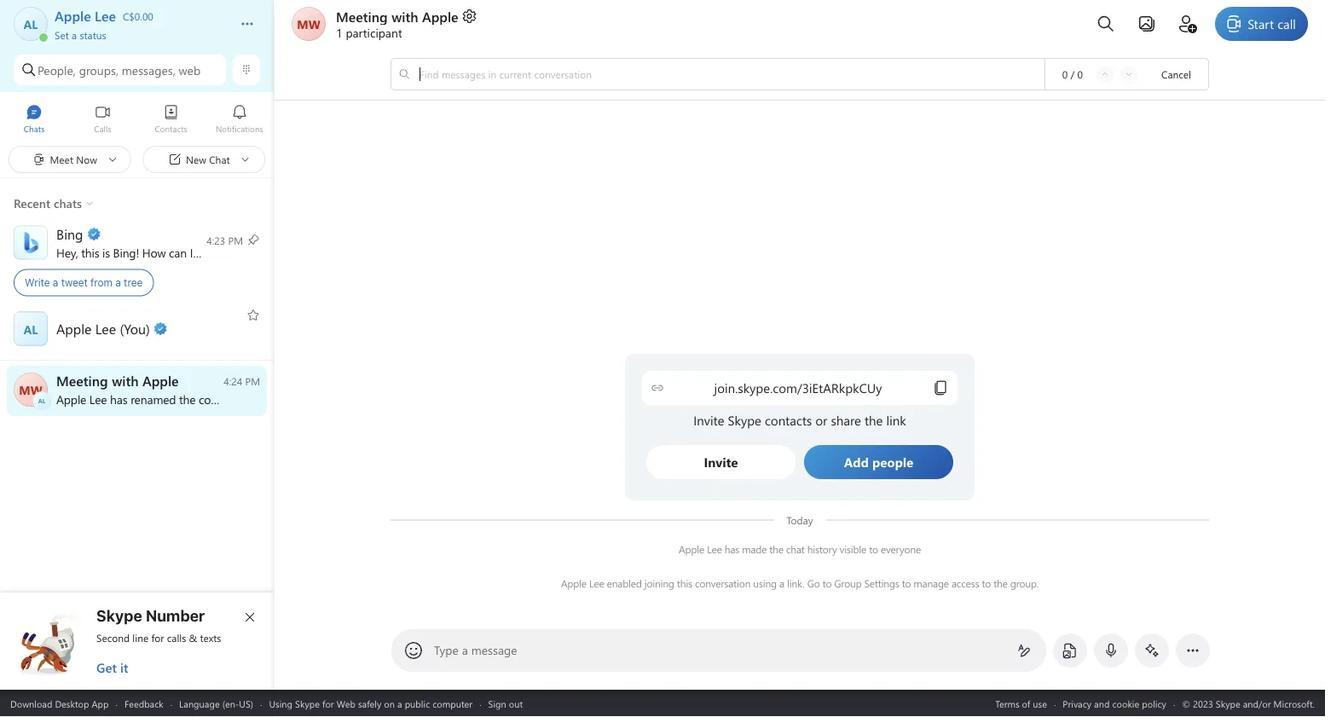 Task type: vqa. For each thing, say whether or not it's contained in the screenshot.
curious
no



Task type: describe. For each thing, give the bounding box(es) containing it.
a right type
[[462, 642, 468, 658]]

set a status
[[55, 28, 106, 41]]

a left link.
[[780, 577, 785, 590]]

get it
[[96, 659, 128, 676]]

access
[[952, 577, 980, 590]]

people, groups, messages, web
[[38, 62, 201, 78]]

terms of use link
[[996, 697, 1047, 710]]

from
[[90, 277, 113, 289]]

using
[[753, 577, 777, 590]]

can
[[169, 245, 187, 261]]

type a message
[[434, 642, 517, 658]]

out
[[509, 697, 523, 710]]

feedback link
[[124, 697, 164, 710]]

status
[[80, 28, 106, 41]]

language
[[179, 697, 220, 710]]

go
[[808, 577, 820, 590]]

you
[[221, 245, 240, 261]]

bing
[[113, 245, 136, 261]]

computer
[[433, 697, 473, 710]]

texts
[[200, 631, 221, 645]]

groups,
[[79, 62, 119, 78]]

hey,
[[56, 245, 78, 261]]

today?
[[243, 245, 277, 261]]

set a status button
[[55, 24, 223, 41]]

0 horizontal spatial the
[[770, 543, 784, 556]]

apple for apple lee enabled joining this conversation using a link. go to group settings to manage access to the group.
[[561, 577, 587, 590]]

made
[[742, 543, 767, 556]]

to right access
[[982, 577, 991, 590]]

second
[[96, 631, 130, 645]]

conversation
[[695, 577, 751, 590]]

for for calls
[[151, 631, 164, 645]]

people,
[[38, 62, 76, 78]]

/
[[1071, 67, 1075, 81]]

privacy
[[1063, 697, 1092, 710]]

skype number
[[96, 606, 205, 625]]

hey, this is bing ! how can i help you today?
[[56, 245, 280, 261]]

apple lee has made the chat history visible to everyone
[[679, 543, 921, 556]]

meeting
[[336, 7, 388, 25]]

1 0 from the left
[[1063, 67, 1068, 81]]

for for web
[[322, 697, 334, 710]]

lee for has made the chat history visible to everyone
[[707, 543, 722, 556]]

1 horizontal spatial the
[[994, 577, 1008, 590]]

(en-
[[222, 697, 239, 710]]

settings
[[865, 577, 900, 590]]

calls
[[167, 631, 186, 645]]

number
[[146, 606, 205, 625]]

using skype for web safely on a public computer link
[[269, 697, 473, 710]]

&
[[189, 631, 197, 645]]

web
[[337, 697, 356, 710]]

everyone
[[881, 543, 921, 556]]

tweet
[[61, 277, 88, 289]]

meeting with apple
[[336, 7, 459, 25]]

download
[[10, 697, 52, 710]]

a inside button
[[72, 28, 77, 41]]

skype number element
[[15, 606, 260, 676]]

second line for calls & texts
[[96, 631, 221, 645]]

download desktop app
[[10, 697, 109, 710]]

group
[[835, 577, 862, 590]]

0 / 0
[[1063, 67, 1083, 81]]

to right settings
[[902, 577, 911, 590]]

message
[[471, 642, 517, 658]]

people, groups, messages, web button
[[14, 55, 226, 85]]

a right on
[[398, 697, 402, 710]]

app
[[92, 697, 109, 710]]

how
[[142, 245, 166, 261]]

terms
[[996, 697, 1020, 710]]

2 0 from the left
[[1078, 67, 1083, 81]]

desktop
[[55, 697, 89, 710]]

privacy and cookie policy
[[1063, 697, 1167, 710]]

chat
[[786, 543, 805, 556]]

on
[[384, 697, 395, 710]]

public
[[405, 697, 430, 710]]

a right the 'write'
[[53, 277, 58, 289]]

tree
[[124, 277, 143, 289]]

us)
[[239, 697, 253, 710]]



Task type: locate. For each thing, give the bounding box(es) containing it.
safely
[[358, 697, 382, 710]]

lee for enabled joining this conversation using a link. go to group settings to manage access to the group.
[[589, 577, 604, 590]]

Type a message text field
[[435, 642, 1004, 660]]

0 horizontal spatial skype
[[96, 606, 142, 625]]

for right line
[[151, 631, 164, 645]]

to
[[869, 543, 878, 556], [823, 577, 832, 590], [902, 577, 911, 590], [982, 577, 991, 590]]

lee left enabled
[[589, 577, 604, 590]]

use
[[1033, 697, 1047, 710]]

skype right using
[[295, 697, 320, 710]]

sign
[[488, 697, 506, 710]]

the left chat
[[770, 543, 784, 556]]

help
[[196, 245, 218, 261]]

it
[[120, 659, 128, 676]]

write
[[25, 277, 50, 289]]

i
[[190, 245, 193, 261]]

sign out link
[[488, 697, 523, 710]]

1 horizontal spatial for
[[322, 697, 334, 710]]

for inside skype number element
[[151, 631, 164, 645]]

0 horizontal spatial lee
[[589, 577, 604, 590]]

tab list
[[0, 96, 274, 143]]

1 horizontal spatial lee
[[707, 543, 722, 556]]

1 vertical spatial apple
[[679, 543, 705, 556]]

a
[[72, 28, 77, 41], [53, 277, 58, 289], [115, 277, 121, 289], [780, 577, 785, 590], [462, 642, 468, 658], [398, 697, 402, 710]]

1 vertical spatial this
[[677, 577, 693, 590]]

2 vertical spatial apple
[[561, 577, 587, 590]]

to right visible
[[869, 543, 878, 556]]

lee
[[707, 543, 722, 556], [589, 577, 604, 590]]

a right set
[[72, 28, 77, 41]]

1 horizontal spatial this
[[677, 577, 693, 590]]

enabled
[[607, 577, 642, 590]]

visible
[[840, 543, 867, 556]]

the
[[770, 543, 784, 556], [994, 577, 1008, 590]]

cookie
[[1113, 697, 1140, 710]]

1 vertical spatial for
[[322, 697, 334, 710]]

policy
[[1142, 697, 1167, 710]]

using
[[269, 697, 293, 710]]

0 horizontal spatial apple
[[422, 7, 459, 25]]

apple left enabled
[[561, 577, 587, 590]]

group.
[[1011, 577, 1039, 590]]

set
[[55, 28, 69, 41]]

history
[[808, 543, 837, 556]]

0 vertical spatial skype
[[96, 606, 142, 625]]

1 horizontal spatial apple
[[561, 577, 587, 590]]

1 vertical spatial the
[[994, 577, 1008, 590]]

skype up 'second'
[[96, 606, 142, 625]]

using skype for web safely on a public computer
[[269, 697, 473, 710]]

!
[[136, 245, 139, 261]]

sign out
[[488, 697, 523, 710]]

0 horizontal spatial this
[[81, 245, 99, 261]]

1 vertical spatial lee
[[589, 577, 604, 590]]

is
[[102, 245, 110, 261]]

apple left has
[[679, 543, 705, 556]]

a left tree
[[115, 277, 121, 289]]

apple
[[422, 7, 459, 25], [679, 543, 705, 556], [561, 577, 587, 590]]

type
[[434, 642, 459, 658]]

messages,
[[122, 62, 175, 78]]

write a tweet from a tree
[[25, 277, 143, 289]]

1 vertical spatial skype
[[295, 697, 320, 710]]

skype
[[96, 606, 142, 625], [295, 697, 320, 710]]

apple for apple lee has made the chat history visible to everyone
[[679, 543, 705, 556]]

language (en-us) link
[[179, 697, 253, 710]]

of
[[1022, 697, 1031, 710]]

0 horizontal spatial 0
[[1063, 67, 1068, 81]]

feedback
[[124, 697, 164, 710]]

0 vertical spatial this
[[81, 245, 99, 261]]

has
[[725, 543, 740, 556]]

and
[[1094, 697, 1110, 710]]

for left web
[[322, 697, 334, 710]]

this
[[81, 245, 99, 261], [677, 577, 693, 590]]

the left group. at bottom right
[[994, 577, 1008, 590]]

meeting with apple button
[[336, 7, 478, 25]]

to right go
[[823, 577, 832, 590]]

0 vertical spatial lee
[[707, 543, 722, 556]]

Find messages in current conversation text field
[[418, 66, 1038, 83]]

0 horizontal spatial for
[[151, 631, 164, 645]]

1 horizontal spatial 0
[[1078, 67, 1083, 81]]

language (en-us)
[[179, 697, 253, 710]]

for
[[151, 631, 164, 645], [322, 697, 334, 710]]

link.
[[787, 577, 805, 590]]

manage
[[914, 577, 949, 590]]

0 vertical spatial the
[[770, 543, 784, 556]]

this left is
[[81, 245, 99, 261]]

joining
[[645, 577, 675, 590]]

download desktop app link
[[10, 697, 109, 710]]

2 horizontal spatial apple
[[679, 543, 705, 556]]

this right joining
[[677, 577, 693, 590]]

apple right with
[[422, 7, 459, 25]]

0 vertical spatial for
[[151, 631, 164, 645]]

terms of use
[[996, 697, 1047, 710]]

line
[[133, 631, 149, 645]]

0 vertical spatial apple
[[422, 7, 459, 25]]

apple lee enabled joining this conversation using a link. go to group settings to manage access to the group.
[[561, 577, 1039, 590]]

lee left has
[[707, 543, 722, 556]]

with
[[392, 7, 418, 25]]

0 left /
[[1063, 67, 1068, 81]]

0 right /
[[1078, 67, 1083, 81]]

web
[[179, 62, 201, 78]]

get
[[96, 659, 117, 676]]

1 horizontal spatial skype
[[295, 697, 320, 710]]

privacy and cookie policy link
[[1063, 697, 1167, 710]]



